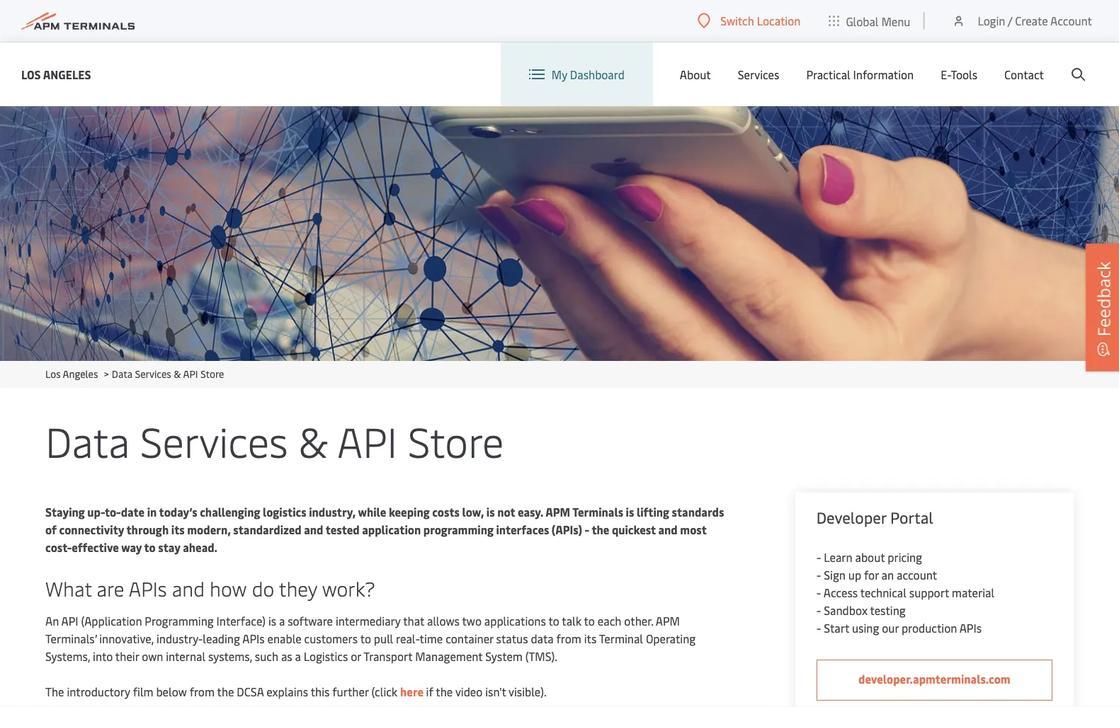Task type: describe. For each thing, give the bounding box(es) containing it.
developer portal
[[817, 507, 933, 528]]

transport
[[364, 649, 413, 664]]

into
[[93, 649, 113, 664]]

my
[[552, 67, 567, 82]]

system
[[485, 649, 523, 664]]

enable
[[267, 632, 302, 647]]

my dashboard
[[552, 67, 625, 82]]

about button
[[680, 43, 711, 106]]

introductory
[[67, 685, 130, 700]]

quickest
[[612, 522, 656, 538]]

apis for an api (application programming interface) is a software intermediary that allows two applications to talk to each other. apm terminals' innovative, industry-leading apis enable customers to pull real-time container status data from its terminal operating systems, into their own internal systems, such as a logistics or transport management system (tms).
[[242, 632, 265, 647]]

switch
[[721, 13, 754, 28]]

to-
[[105, 505, 121, 520]]

practical
[[806, 67, 851, 82]]

dashboard
[[570, 67, 625, 82]]

an api (application programming interface) is a software intermediary that allows two applications to talk to each other. apm terminals' innovative, industry-leading apis enable customers to pull real-time container status data from its terminal operating systems, into their own internal systems, such as a logistics or transport management system (tms).
[[45, 614, 696, 664]]

- left start
[[817, 621, 821, 636]]

work?
[[322, 575, 375, 602]]

other.
[[624, 614, 653, 629]]

(apis)
[[552, 522, 582, 538]]

production
[[902, 621, 957, 636]]

logistics
[[304, 649, 348, 664]]

effective
[[72, 540, 119, 555]]

e-tools
[[941, 67, 978, 82]]

1 vertical spatial data
[[45, 413, 130, 468]]

about
[[680, 67, 711, 82]]

applications
[[484, 614, 546, 629]]

contact
[[1004, 67, 1044, 82]]

the introductory film below from the dcsa explains this further (click here if the video isn't visible).
[[45, 685, 547, 700]]

easy.
[[518, 505, 543, 520]]

of
[[45, 522, 57, 538]]

global menu button
[[815, 0, 925, 42]]

login / create account
[[978, 13, 1092, 28]]

using
[[852, 621, 879, 636]]

angeles for los angeles > data services & api store
[[63, 367, 98, 381]]

container
[[446, 632, 494, 647]]

from inside an api (application programming interface) is a software intermediary that allows two applications to talk to each other. apm terminals' innovative, industry-leading apis enable customers to pull real-time container status data from its terminal operating systems, into their own internal systems, such as a logistics or transport management system (tms).
[[556, 632, 581, 647]]

1 vertical spatial api
[[337, 413, 397, 468]]

status
[[496, 632, 528, 647]]

>
[[104, 367, 109, 381]]

los for los angeles > data services & api store
[[45, 367, 61, 381]]

an
[[882, 568, 894, 583]]

this
[[311, 685, 330, 700]]

how
[[210, 575, 247, 602]]

to inside staying up-to-date in today's challenging logistics industry, while keeping costs low, is not easy. apm terminals is lifting standards of connectivity through its modern, standardized and tested application programming interfaces (apis) - the quickest and most cost-effective way to stay ahead.
[[144, 540, 156, 555]]

1 horizontal spatial the
[[436, 685, 453, 700]]

or
[[351, 649, 361, 664]]

account
[[1051, 13, 1092, 28]]

software
[[288, 614, 333, 629]]

- learn about pricing - sign up for an account - access technical support material - sandbox testing - start using our production apis
[[817, 550, 995, 636]]

up-
[[87, 505, 105, 520]]

intermediary
[[336, 614, 401, 629]]

what
[[45, 575, 92, 602]]

here link
[[400, 685, 426, 700]]

login / create account link
[[952, 0, 1092, 42]]

2 horizontal spatial and
[[658, 522, 678, 538]]

most
[[680, 522, 707, 538]]

apm terminals api - data transfer image
[[0, 106, 1119, 361]]

switch location button
[[698, 13, 801, 29]]

do
[[252, 575, 274, 602]]

1 vertical spatial los angeles link
[[45, 367, 98, 381]]

staying
[[45, 505, 85, 520]]

2 horizontal spatial is
[[626, 505, 634, 520]]

developer.apmterminals.com link
[[817, 660, 1053, 701]]

about
[[855, 550, 885, 565]]

connectivity
[[59, 522, 124, 538]]

0 vertical spatial services
[[738, 67, 779, 82]]

my dashboard button
[[529, 43, 625, 106]]

that
[[403, 614, 424, 629]]

to left talk
[[549, 614, 559, 629]]

interfaces
[[496, 522, 549, 538]]

sign
[[824, 568, 846, 583]]

today's
[[159, 505, 197, 520]]

global
[[846, 13, 879, 29]]

keeping
[[389, 505, 430, 520]]

allows
[[427, 614, 460, 629]]

up
[[848, 568, 861, 583]]

- left learn
[[817, 550, 821, 565]]

in
[[147, 505, 157, 520]]

tested
[[326, 522, 360, 538]]

two
[[462, 614, 482, 629]]

e-
[[941, 67, 951, 82]]

here
[[400, 685, 424, 700]]

developer.apmterminals.com
[[859, 672, 1011, 687]]

1 horizontal spatial and
[[304, 522, 323, 538]]

/
[[1008, 13, 1013, 28]]

if
[[426, 685, 433, 700]]

1 vertical spatial a
[[295, 649, 301, 664]]

as
[[281, 649, 292, 664]]

their
[[115, 649, 139, 664]]

- left access
[[817, 585, 821, 601]]

e-tools button
[[941, 43, 978, 106]]

staying up-to-date in today's challenging logistics industry, while keeping costs low, is not easy. apm terminals is lifting standards of connectivity through its modern, standardized and tested application programming interfaces (apis) - the quickest and most cost-effective way to stay ahead.
[[45, 505, 724, 555]]

terminal
[[599, 632, 643, 647]]

2 vertical spatial services
[[140, 413, 288, 468]]

date
[[121, 505, 145, 520]]

1 horizontal spatial store
[[408, 413, 504, 468]]

own
[[142, 649, 163, 664]]



Task type: vqa. For each thing, say whether or not it's contained in the screenshot.
(TMS).
yes



Task type: locate. For each thing, give the bounding box(es) containing it.
talk
[[562, 614, 582, 629]]

further
[[332, 685, 369, 700]]

information
[[853, 67, 914, 82]]

its inside an api (application programming interface) is a software intermediary that allows two applications to talk to each other. apm terminals' innovative, industry-leading apis enable customers to pull real-time container status data from its terminal operating systems, into their own internal systems, such as a logistics or transport management system (tms).
[[584, 632, 597, 647]]

systems,
[[45, 649, 90, 664]]

from right below in the bottom of the page
[[190, 685, 215, 700]]

apm inside an api (application programming interface) is a software intermediary that allows two applications to talk to each other. apm terminals' innovative, industry-leading apis enable customers to pull real-time container status data from its terminal operating systems, into their own internal systems, such as a logistics or transport management system (tms).
[[656, 614, 680, 629]]

location
[[757, 13, 801, 28]]

operating
[[646, 632, 696, 647]]

technical
[[861, 585, 907, 601]]

login
[[978, 13, 1005, 28]]

2 horizontal spatial apis
[[960, 621, 982, 636]]

portal
[[890, 507, 933, 528]]

1 vertical spatial from
[[190, 685, 215, 700]]

its down the today's
[[171, 522, 185, 538]]

terminals'
[[45, 632, 97, 647]]

0 vertical spatial apm
[[546, 505, 570, 520]]

support
[[909, 585, 949, 601]]

to left pull
[[360, 632, 371, 647]]

logistics
[[263, 505, 306, 520]]

our
[[882, 621, 899, 636]]

customers
[[304, 632, 358, 647]]

the
[[45, 685, 64, 700]]

its
[[171, 522, 185, 538], [584, 632, 597, 647]]

1 vertical spatial angeles
[[63, 367, 98, 381]]

application
[[362, 522, 421, 538]]

0 horizontal spatial &
[[174, 367, 181, 381]]

stay
[[158, 540, 180, 555]]

sandbox
[[824, 603, 868, 618]]

menu
[[881, 13, 911, 29]]

feedback button
[[1086, 244, 1119, 372]]

1 vertical spatial apm
[[656, 614, 680, 629]]

0 vertical spatial los angeles link
[[21, 66, 91, 83]]

0 horizontal spatial apm
[[546, 505, 570, 520]]

0 horizontal spatial its
[[171, 522, 185, 538]]

from
[[556, 632, 581, 647], [190, 685, 215, 700]]

the
[[592, 522, 609, 538], [217, 685, 234, 700], [436, 685, 453, 700]]

0 horizontal spatial from
[[190, 685, 215, 700]]

apis down interface)
[[242, 632, 265, 647]]

1 vertical spatial store
[[408, 413, 504, 468]]

0 horizontal spatial the
[[217, 685, 234, 700]]

terminals
[[573, 505, 623, 520]]

apis for - learn about pricing - sign up for an account - access technical support material - sandbox testing - start using our production apis
[[960, 621, 982, 636]]

1 horizontal spatial is
[[487, 505, 495, 520]]

1 vertical spatial services
[[135, 367, 171, 381]]

they
[[279, 575, 317, 602]]

and up programming
[[172, 575, 205, 602]]

low,
[[462, 505, 484, 520]]

costs
[[432, 505, 460, 520]]

store
[[200, 367, 224, 381], [408, 413, 504, 468]]

the down 'terminals' at the bottom of page
[[592, 522, 609, 538]]

data
[[531, 632, 554, 647]]

los for los angeles
[[21, 67, 41, 82]]

is left not
[[487, 505, 495, 520]]

0 horizontal spatial api
[[61, 614, 78, 629]]

practical information
[[806, 67, 914, 82]]

dcsa
[[237, 685, 264, 700]]

feedback
[[1092, 262, 1115, 337]]

0 vertical spatial store
[[200, 367, 224, 381]]

1 horizontal spatial its
[[584, 632, 597, 647]]

what are apis and how do they work?
[[45, 575, 375, 602]]

below
[[156, 685, 187, 700]]

the inside staying up-to-date in today's challenging logistics industry, while keeping costs low, is not easy. apm terminals is lifting standards of connectivity through its modern, standardized and tested application programming interfaces (apis) - the quickest and most cost-effective way to stay ahead.
[[592, 522, 609, 538]]

2 vertical spatial api
[[61, 614, 78, 629]]

is
[[487, 505, 495, 520], [626, 505, 634, 520], [268, 614, 276, 629]]

is up enable
[[268, 614, 276, 629]]

pricing
[[888, 550, 922, 565]]

apis inside - learn about pricing - sign up for an account - access technical support material - sandbox testing - start using our production apis
[[960, 621, 982, 636]]

visible).
[[509, 685, 547, 700]]

1 horizontal spatial &
[[298, 413, 328, 468]]

the left dcsa
[[217, 685, 234, 700]]

1 vertical spatial its
[[584, 632, 597, 647]]

0 horizontal spatial and
[[172, 575, 205, 602]]

internal
[[166, 649, 206, 664]]

switch location
[[721, 13, 801, 28]]

0 vertical spatial a
[[279, 614, 285, 629]]

angeles for los angeles
[[43, 67, 91, 82]]

apis right are
[[129, 575, 167, 602]]

(application
[[81, 614, 142, 629]]

-
[[585, 522, 589, 538], [817, 550, 821, 565], [817, 568, 821, 583], [817, 585, 821, 601], [817, 603, 821, 618], [817, 621, 821, 636]]

is up quickest
[[626, 505, 634, 520]]

0 vertical spatial los
[[21, 67, 41, 82]]

and down industry,
[[304, 522, 323, 538]]

- left sign
[[817, 568, 821, 583]]

1 horizontal spatial from
[[556, 632, 581, 647]]

0 vertical spatial from
[[556, 632, 581, 647]]

to right talk
[[584, 614, 595, 629]]

data down ">"
[[45, 413, 130, 468]]

apm
[[546, 505, 570, 520], [656, 614, 680, 629]]

is inside an api (application programming interface) is a software intermediary that allows two applications to talk to each other. apm terminals' innovative, industry-leading apis enable customers to pull real-time container status data from its terminal operating systems, into their own internal systems, such as a logistics or transport management system (tms).
[[268, 614, 276, 629]]

from down talk
[[556, 632, 581, 647]]

innovative,
[[99, 632, 154, 647]]

(tms).
[[525, 649, 557, 664]]

the right if
[[436, 685, 453, 700]]

- left sandbox
[[817, 603, 821, 618]]

0 horizontal spatial store
[[200, 367, 224, 381]]

a right as
[[295, 649, 301, 664]]

start
[[824, 621, 849, 636]]

0 horizontal spatial is
[[268, 614, 276, 629]]

systems,
[[208, 649, 252, 664]]

such
[[255, 649, 278, 664]]

modern,
[[187, 522, 231, 538]]

apm inside staying up-to-date in today's challenging logistics industry, while keeping costs low, is not easy. apm terminals is lifting standards of connectivity through its modern, standardized and tested application programming interfaces (apis) - the quickest and most cost-effective way to stay ahead.
[[546, 505, 570, 520]]

api
[[183, 367, 198, 381], [337, 413, 397, 468], [61, 614, 78, 629]]

data right ">"
[[112, 367, 132, 381]]

to down through
[[144, 540, 156, 555]]

a up enable
[[279, 614, 285, 629]]

material
[[952, 585, 995, 601]]

los
[[21, 67, 41, 82], [45, 367, 61, 381]]

apis inside an api (application programming interface) is a software intermediary that allows two applications to talk to each other. apm terminals' innovative, industry-leading apis enable customers to pull real-time container status data from its terminal operating systems, into their own internal systems, such as a logistics or transport management system (tms).
[[242, 632, 265, 647]]

apm up (apis)
[[546, 505, 570, 520]]

and down 'lifting'
[[658, 522, 678, 538]]

0 vertical spatial its
[[171, 522, 185, 538]]

1 horizontal spatial apm
[[656, 614, 680, 629]]

while
[[358, 505, 386, 520]]

each
[[598, 614, 621, 629]]

contact button
[[1004, 43, 1044, 106]]

apis down material
[[960, 621, 982, 636]]

testing
[[870, 603, 906, 618]]

leading
[[203, 632, 240, 647]]

los angeles > data services & api store
[[45, 367, 224, 381]]

are
[[97, 575, 124, 602]]

1 vertical spatial los
[[45, 367, 61, 381]]

- inside staying up-to-date in today's challenging logistics industry, while keeping costs low, is not easy. apm terminals is lifting standards of connectivity through its modern, standardized and tested application programming interfaces (apis) - the quickest and most cost-effective way to stay ahead.
[[585, 522, 589, 538]]

apm up operating
[[656, 614, 680, 629]]

0 vertical spatial api
[[183, 367, 198, 381]]

pull
[[374, 632, 393, 647]]

2 horizontal spatial api
[[337, 413, 397, 468]]

film
[[133, 685, 153, 700]]

&
[[174, 367, 181, 381], [298, 413, 328, 468]]

0 horizontal spatial apis
[[129, 575, 167, 602]]

its inside staying up-to-date in today's challenging logistics industry, while keeping costs low, is not easy. apm terminals is lifting standards of connectivity through its modern, standardized and tested application programming interfaces (apis) - the quickest and most cost-effective way to stay ahead.
[[171, 522, 185, 538]]

programming
[[423, 522, 494, 538]]

data
[[112, 367, 132, 381], [45, 413, 130, 468]]

for
[[864, 568, 879, 583]]

(click
[[371, 685, 398, 700]]

1 horizontal spatial api
[[183, 367, 198, 381]]

way
[[121, 540, 142, 555]]

0 vertical spatial data
[[112, 367, 132, 381]]

video
[[455, 685, 483, 700]]

los angeles link
[[21, 66, 91, 83], [45, 367, 98, 381]]

lifting
[[637, 505, 669, 520]]

learn
[[824, 550, 853, 565]]

- right (apis)
[[585, 522, 589, 538]]

api inside an api (application programming interface) is a software intermediary that allows two applications to talk to each other. apm terminals' innovative, industry-leading apis enable customers to pull real-time container status data from its terminal operating systems, into their own internal systems, such as a logistics or transport management system (tms).
[[61, 614, 78, 629]]

0 horizontal spatial a
[[279, 614, 285, 629]]

1 horizontal spatial los
[[45, 367, 61, 381]]

0 vertical spatial &
[[174, 367, 181, 381]]

1 horizontal spatial a
[[295, 649, 301, 664]]

1 horizontal spatial apis
[[242, 632, 265, 647]]

1 vertical spatial &
[[298, 413, 328, 468]]

0 horizontal spatial los
[[21, 67, 41, 82]]

2 horizontal spatial the
[[592, 522, 609, 538]]

an
[[45, 614, 59, 629]]

0 vertical spatial angeles
[[43, 67, 91, 82]]

its left terminal
[[584, 632, 597, 647]]



